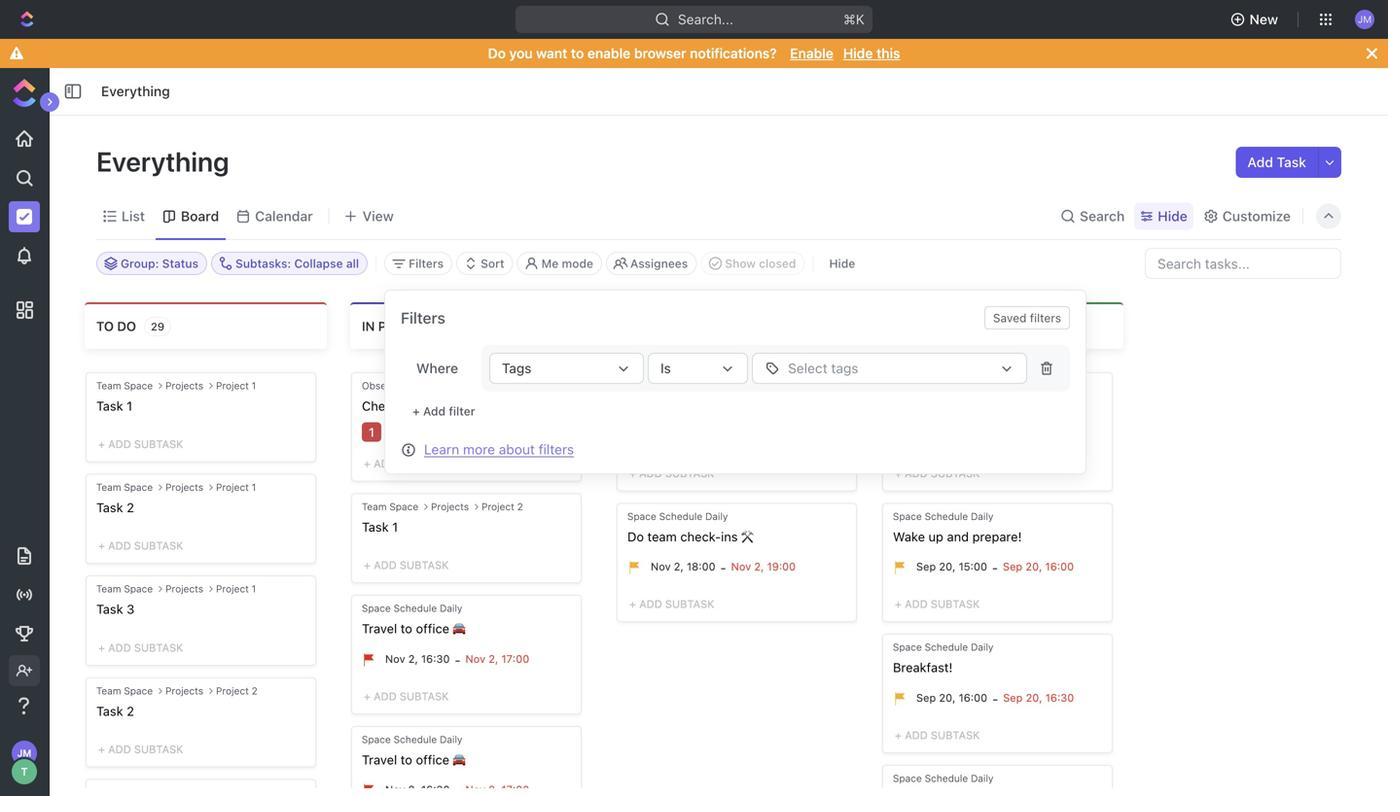 Task type: locate. For each thing, give the bounding box(es) containing it.
team space for task 1
[[362, 502, 418, 513]]

1 🚘 from the top
[[453, 622, 466, 636]]

travel
[[362, 622, 397, 636], [362, 753, 397, 767]]

2 project 1 from the top
[[216, 482, 256, 493]]

and
[[947, 530, 969, 544]]

+ add filter
[[413, 405, 475, 418]]

everything
[[101, 83, 170, 99], [96, 145, 235, 178]]

project for ‎task 2
[[216, 482, 249, 493]]

2
[[127, 501, 134, 515], [517, 502, 523, 513], [252, 686, 258, 697], [127, 704, 134, 719]]

0 vertical spatial ‎task
[[96, 399, 123, 413]]

more
[[463, 442, 495, 458]]

rancho
[[425, 399, 470, 413]]

3 project 1 from the top
[[216, 584, 256, 595]]

do
[[488, 45, 506, 61], [628, 530, 644, 544]]

team space for ‎task 2
[[96, 482, 153, 493]]

daily inside space schedule daily breakfast!
[[971, 642, 994, 653]]

project 2 for task 1
[[482, 502, 523, 513]]

tags
[[831, 360, 859, 377]]

team
[[648, 530, 677, 544]]

select
[[788, 360, 828, 377]]

team for ‎task 1
[[96, 380, 121, 392]]

project 1
[[216, 380, 256, 392], [216, 482, 256, 493], [216, 584, 256, 595]]

filters up where
[[401, 309, 445, 327]]

0 vertical spatial project 1
[[216, 380, 256, 392]]

0 vertical spatial hide
[[843, 45, 873, 61]]

space inside space schedule daily breakfast!
[[893, 642, 922, 653]]

add
[[1248, 154, 1273, 170], [423, 405, 446, 418], [108, 438, 131, 451], [374, 458, 397, 470], [639, 468, 662, 480], [905, 468, 928, 480], [108, 540, 131, 553], [374, 560, 397, 572], [639, 599, 662, 611], [905, 599, 928, 611], [108, 642, 131, 655], [374, 691, 397, 703], [905, 729, 928, 742], [108, 744, 131, 756]]

where
[[416, 360, 458, 377]]

board
[[181, 208, 219, 224]]

0 horizontal spatial project 2
[[216, 686, 258, 697]]

1 vertical spatial travel
[[362, 753, 397, 767]]

daily
[[705, 380, 728, 392], [971, 380, 994, 392], [705, 511, 728, 523], [971, 511, 994, 523], [440, 603, 462, 615], [971, 642, 994, 653], [440, 734, 462, 746], [971, 773, 994, 784]]

hide inside dropdown button
[[1158, 208, 1188, 224]]

space schedule daily breakfast!
[[893, 642, 994, 675]]

2 ‎task from the top
[[96, 501, 123, 515]]

do left team
[[628, 530, 644, 544]]

-
[[720, 561, 726, 576], [992, 561, 998, 576], [455, 653, 461, 668], [992, 692, 998, 707]]

0 vertical spatial space schedule daily travel to office 🚘
[[362, 603, 466, 636]]

new button
[[1223, 4, 1290, 35]]

1 project 1 from the top
[[216, 380, 256, 392]]

add task button
[[1236, 147, 1318, 178]]

0 vertical spatial travel
[[362, 622, 397, 636]]

1 vertical spatial space schedule daily travel to office 🚘
[[362, 734, 466, 767]]

team for task 1
[[362, 502, 387, 513]]

team up ‎task 2
[[96, 482, 121, 493]]

team up task 1 on the bottom left of page
[[362, 502, 387, 513]]

1 vertical spatial ‎task
[[96, 501, 123, 515]]

do left the you
[[488, 45, 506, 61]]

+
[[413, 405, 420, 418], [98, 438, 105, 451], [364, 458, 371, 470], [629, 468, 636, 480], [895, 468, 902, 480], [98, 540, 105, 553], [364, 560, 371, 572], [629, 599, 636, 611], [895, 599, 902, 611], [98, 642, 105, 655], [364, 691, 371, 703], [895, 729, 902, 742], [98, 744, 105, 756]]

list link
[[118, 203, 145, 230]]

saved
[[993, 311, 1027, 325]]

assignees
[[630, 257, 688, 270]]

1 vertical spatial office
[[416, 753, 450, 767]]

1 horizontal spatial do
[[628, 530, 644, 544]]

saved filters
[[993, 311, 1061, 325]]

‎task
[[96, 399, 123, 413], [96, 501, 123, 515]]

check-
[[680, 530, 721, 544]]

team space up 3
[[96, 584, 153, 595]]

team space up ‎task 2
[[96, 482, 153, 493]]

task inside button
[[1277, 154, 1307, 170]]

projects for task 3
[[166, 584, 203, 595]]

select tags button
[[752, 353, 1027, 384]]

filters
[[409, 257, 444, 270]]

breakfast!
[[893, 661, 953, 675]]

space schedule daily do team check-ins ⚒️
[[628, 511, 754, 544]]

2 office from the top
[[416, 753, 450, 767]]

search
[[1080, 208, 1125, 224]]

1 vertical spatial hide
[[1158, 208, 1188, 224]]

projects
[[166, 380, 203, 392], [166, 482, 203, 493], [431, 502, 469, 513], [166, 584, 203, 595], [166, 686, 203, 697]]

project
[[216, 380, 249, 392], [216, 482, 249, 493], [482, 502, 514, 513], [216, 584, 249, 595], [216, 686, 249, 697]]

do inside space schedule daily do team check-ins ⚒️
[[628, 530, 644, 544]]

0 vertical spatial 🚘
[[453, 622, 466, 636]]

1 space schedule daily travel to office 🚘 from the top
[[362, 603, 466, 636]]

team up ‎task 1
[[96, 380, 121, 392]]

schedule
[[659, 380, 703, 392], [925, 380, 968, 392], [659, 511, 703, 523], [925, 511, 968, 523], [394, 603, 437, 615], [925, 642, 968, 653], [394, 734, 437, 746], [925, 773, 968, 784]]

space schedule daily
[[628, 380, 728, 392], [893, 380, 994, 392], [893, 773, 994, 784]]

2 horizontal spatial filters
[[1030, 311, 1061, 325]]

filters
[[401, 309, 445, 327], [1030, 311, 1061, 325], [539, 442, 574, 458]]

in
[[362, 319, 375, 334]]

hide
[[843, 45, 873, 61], [1158, 208, 1188, 224], [829, 257, 855, 270]]

team for task 2
[[96, 686, 121, 697]]

‎task for ‎task 2
[[96, 501, 123, 515]]

team
[[96, 380, 121, 392], [96, 482, 121, 493], [362, 502, 387, 513], [96, 584, 121, 595], [96, 686, 121, 697]]

0 horizontal spatial do
[[488, 45, 506, 61]]

task
[[1277, 154, 1307, 170], [362, 520, 389, 535], [96, 602, 123, 617], [96, 704, 123, 719]]

enable
[[790, 45, 834, 61]]

project 2
[[482, 502, 523, 513], [216, 686, 258, 697]]

1 vertical spatial project 2
[[216, 686, 258, 697]]

2 vertical spatial project 1
[[216, 584, 256, 595]]

schedule inside space schedule daily breakfast!
[[925, 642, 968, 653]]

subtask
[[134, 438, 183, 451], [400, 458, 449, 470], [665, 468, 715, 480], [931, 468, 980, 480], [134, 540, 183, 553], [400, 560, 449, 572], [665, 599, 715, 611], [931, 599, 980, 611], [134, 642, 183, 655], [400, 691, 449, 703], [931, 729, 980, 742], [134, 744, 183, 756]]

is
[[661, 360, 671, 377]]

1 horizontal spatial project 2
[[482, 502, 523, 513]]

filters right saved
[[1030, 311, 1061, 325]]

team for ‎task 2
[[96, 482, 121, 493]]

add inside add task button
[[1248, 154, 1273, 170]]

select tags
[[788, 360, 859, 377]]

⌘k
[[844, 11, 865, 27]]

team space for task 3
[[96, 584, 153, 595]]

filters right about at the bottom
[[539, 442, 574, 458]]

projects for ‎task 1
[[166, 380, 203, 392]]

1
[[252, 380, 256, 392], [127, 399, 132, 413], [369, 425, 375, 440], [252, 482, 256, 493], [392, 520, 398, 535], [252, 584, 256, 595]]

team space up ‎task 1
[[96, 380, 153, 392]]

out
[[403, 399, 422, 413]]

🚘
[[453, 622, 466, 636], [453, 753, 466, 767]]

hide button
[[822, 252, 863, 275]]

add task
[[1248, 154, 1307, 170]]

calendar link
[[251, 203, 313, 230]]

list
[[122, 208, 145, 224]]

Search tasks... text field
[[1146, 249, 1341, 278]]

1 vertical spatial project 1
[[216, 482, 256, 493]]

1 vertical spatial do
[[628, 530, 644, 544]]

space schedule daily travel to office 🚘
[[362, 603, 466, 636], [362, 734, 466, 767]]

team space up the task 2
[[96, 686, 153, 697]]

1 vertical spatial 🚘
[[453, 753, 466, 767]]

team up task 3
[[96, 584, 121, 595]]

0 vertical spatial project 2
[[482, 502, 523, 513]]

check
[[362, 399, 399, 413]]

0 vertical spatial office
[[416, 622, 450, 636]]

prepare!
[[972, 530, 1022, 544]]

+ add subtask
[[98, 438, 183, 451], [364, 458, 449, 470], [629, 468, 715, 480], [895, 468, 980, 480], [98, 540, 183, 553], [364, 560, 449, 572], [629, 599, 715, 611], [895, 599, 980, 611], [98, 642, 183, 655], [364, 691, 449, 703], [895, 729, 980, 742], [98, 744, 183, 756]]

‎task for ‎task 1
[[96, 399, 123, 413]]

wake
[[893, 530, 925, 544]]

up
[[929, 530, 944, 544]]

1 vertical spatial everything
[[96, 145, 235, 178]]

team space
[[96, 380, 153, 392], [96, 482, 153, 493], [362, 502, 418, 513], [96, 584, 153, 595], [96, 686, 153, 697]]

team up the task 2
[[96, 686, 121, 697]]

calendar
[[255, 208, 313, 224]]

0 horizontal spatial filters
[[401, 309, 445, 327]]

2 vertical spatial hide
[[829, 257, 855, 270]]

1 ‎task from the top
[[96, 399, 123, 413]]

office
[[416, 622, 450, 636], [416, 753, 450, 767]]

filter
[[449, 405, 475, 418]]

team space up task 1 on the bottom left of page
[[362, 502, 418, 513]]

to
[[571, 45, 584, 61], [96, 319, 114, 334], [401, 622, 412, 636], [401, 753, 412, 767]]



Task type: describe. For each thing, give the bounding box(es) containing it.
task 3
[[96, 602, 135, 617]]

hide inside button
[[829, 257, 855, 270]]

team space for ‎task 1
[[96, 380, 153, 392]]

1 horizontal spatial filters
[[539, 442, 574, 458]]

hide button
[[1135, 203, 1194, 230]]

you
[[509, 45, 533, 61]]

‎task 1
[[96, 399, 132, 413]]

task for task 2
[[96, 704, 123, 719]]

daily inside space schedule daily do team check-ins ⚒️
[[705, 511, 728, 523]]

3
[[127, 602, 135, 617]]

1 travel from the top
[[362, 622, 397, 636]]

projects for ‎task 2
[[166, 482, 203, 493]]

schedule inside space schedule daily wake up and prepare!
[[925, 511, 968, 523]]

customize
[[1223, 208, 1291, 224]]

to do
[[96, 319, 136, 334]]

0 vertical spatial everything
[[101, 83, 170, 99]]

board link
[[177, 203, 219, 230]]

34
[[976, 321, 990, 333]]

tags
[[502, 360, 532, 377]]

do
[[117, 319, 136, 334]]

- for prepare!
[[992, 561, 998, 576]]

ins
[[721, 530, 738, 544]]

in progress
[[362, 319, 446, 334]]

enable
[[588, 45, 631, 61]]

0 vertical spatial do
[[488, 45, 506, 61]]

about
[[499, 442, 535, 458]]

do you want to enable browser notifications? enable hide this
[[488, 45, 900, 61]]

team space for task 2
[[96, 686, 153, 697]]

project for ‎task 1
[[216, 380, 249, 392]]

1 office from the top
[[416, 622, 450, 636]]

project 1 for ‎task 1
[[216, 380, 256, 392]]

- for 🚘
[[455, 653, 461, 668]]

learn
[[424, 442, 459, 458]]

learn more about filters
[[424, 442, 574, 458]]

2 space schedule daily travel to office 🚘 from the top
[[362, 734, 466, 767]]

assignees button
[[606, 252, 697, 275]]

project 1 for ‎task 2
[[216, 482, 256, 493]]

tags button
[[489, 353, 644, 384]]

space schedule daily wake up and prepare!
[[893, 511, 1022, 544]]

learn more about filters link
[[424, 442, 574, 458]]

daily inside space schedule daily wake up and prepare!
[[971, 511, 994, 523]]

task 1
[[362, 520, 398, 535]]

project for task 1
[[482, 502, 514, 513]]

schedule inside space schedule daily do team check-ins ⚒️
[[659, 511, 703, 523]]

observatory check out rancho obser.
[[362, 380, 512, 413]]

obser.
[[473, 399, 512, 413]]

project for task 2
[[216, 686, 249, 697]]

progress
[[378, 319, 446, 334]]

‎task 2
[[96, 501, 134, 515]]

projects for task 1
[[431, 502, 469, 513]]

team for task 3
[[96, 584, 121, 595]]

space inside space schedule daily do team check-ins ⚒️
[[628, 511, 656, 523]]

2 travel from the top
[[362, 753, 397, 767]]

project for task 3
[[216, 584, 249, 595]]

notifications?
[[690, 45, 777, 61]]

2 🚘 from the top
[[453, 753, 466, 767]]

is button
[[648, 353, 748, 384]]

- for ins
[[720, 561, 726, 576]]

task for task 3
[[96, 602, 123, 617]]

observatory
[[362, 380, 419, 392]]

task for task 1
[[362, 520, 389, 535]]

customize button
[[1197, 203, 1297, 230]]

projects for task 2
[[166, 686, 203, 697]]

browser
[[634, 45, 686, 61]]

everything link
[[96, 80, 175, 103]]

space inside space schedule daily wake up and prepare!
[[893, 511, 922, 523]]

task 2
[[96, 704, 134, 719]]

⚒️
[[741, 530, 754, 544]]

new
[[1250, 11, 1278, 27]]

filters button
[[384, 252, 452, 275]]

29
[[151, 321, 164, 333]]

project 1 for task 3
[[216, 584, 256, 595]]

search button
[[1055, 203, 1131, 230]]

search...
[[678, 11, 734, 27]]

want
[[536, 45, 567, 61]]

project 2 for task 2
[[216, 686, 258, 697]]

this
[[877, 45, 900, 61]]



Task type: vqa. For each thing, say whether or not it's contained in the screenshot.
left filters
yes



